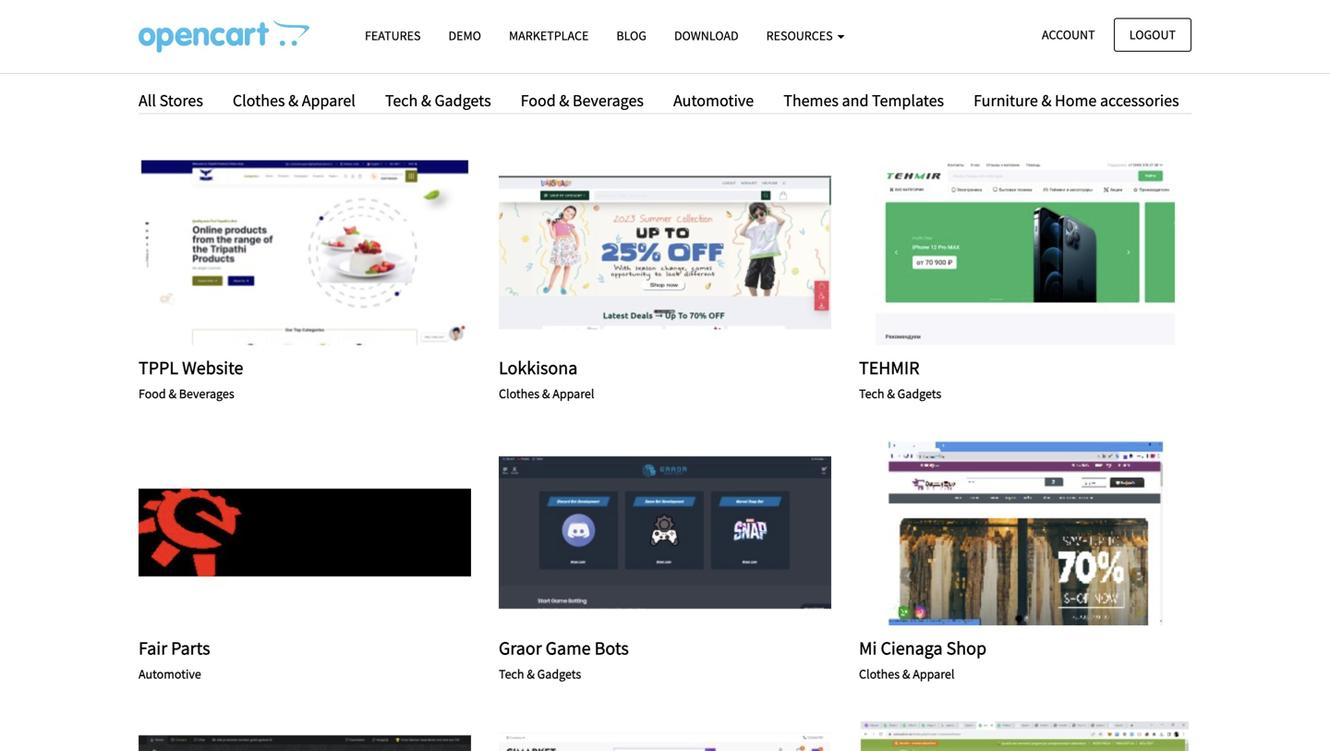 Task type: describe. For each thing, give the bounding box(es) containing it.
food & beverages link
[[507, 87, 658, 114]]

garden centrum zahradnici.sk image
[[859, 722, 1192, 751]]

resources
[[767, 27, 836, 44]]

gadgets inside tech & gadgets link
[[435, 90, 491, 111]]

tppl
[[139, 356, 178, 379]]

view for lokkisona
[[615, 244, 649, 261]]

cimarket - multipurpose opencart 4x theme image
[[499, 722, 832, 751]]

tech inside tehmir tech & gadgets
[[859, 385, 885, 402]]

website
[[182, 356, 243, 379]]

view project for graor game bots
[[615, 525, 716, 542]]

fair
[[139, 637, 167, 660]]

opencart - showcase image
[[139, 19, 310, 53]]

home
[[1055, 90, 1097, 111]]

features link
[[351, 19, 435, 52]]

view for mi cienaga shop
[[975, 525, 1009, 542]]

graor game bots tech & gadgets
[[499, 637, 629, 683]]

tehmir tech & gadgets
[[859, 356, 942, 402]]

graor game bots image
[[499, 441, 832, 626]]

account link
[[1027, 18, 1111, 52]]

project for tehmir
[[1014, 244, 1077, 261]]

view project link for tppl website
[[254, 242, 356, 263]]

tech inside graor game bots tech & gadgets
[[499, 666, 524, 683]]

clothes & apparel
[[233, 90, 356, 111]]

0 vertical spatial beverages
[[573, 90, 644, 111]]

gadgets inside tehmir tech & gadgets
[[898, 385, 942, 402]]

view project link for tehmir
[[975, 242, 1077, 263]]

gadgets inside graor game bots tech & gadgets
[[538, 666, 582, 683]]

shop
[[947, 637, 987, 660]]

quapp image
[[139, 722, 471, 751]]

automotive link
[[660, 87, 768, 114]]

furniture & home accessories link
[[960, 87, 1180, 114]]

& inside tppl website food & beverages
[[169, 385, 177, 402]]

graor
[[499, 637, 542, 660]]

marketplace
[[509, 27, 589, 44]]

marketplace link
[[495, 19, 603, 52]]

all stores
[[139, 90, 203, 111]]

apparel inside the lokkisona clothes & apparel
[[553, 385, 595, 402]]

0 horizontal spatial apparel
[[302, 90, 356, 111]]

clothes inside the lokkisona clothes & apparel
[[499, 385, 540, 402]]

logout
[[1130, 26, 1176, 43]]

cienaga
[[881, 637, 943, 660]]

& inside mi cienaga shop clothes & apparel
[[903, 666, 911, 683]]

beverages inside tppl website food & beverages
[[179, 385, 234, 402]]

parts
[[171, 637, 210, 660]]

themes and templates link
[[770, 87, 958, 114]]

view project link for graor game bots
[[615, 523, 716, 544]]

bots
[[595, 637, 629, 660]]

project for tppl website
[[293, 244, 356, 261]]

tppl website food & beverages
[[139, 356, 243, 402]]

all
[[139, 90, 156, 111]]

download
[[675, 27, 739, 44]]

and
[[842, 90, 869, 111]]

view project for tehmir
[[975, 244, 1077, 261]]

0 horizontal spatial clothes
[[233, 90, 285, 111]]

1 horizontal spatial food
[[521, 90, 556, 111]]

themes
[[784, 90, 839, 111]]



Task type: locate. For each thing, give the bounding box(es) containing it.
project for graor game bots
[[653, 525, 716, 542]]

clothes down opencart - showcase image
[[233, 90, 285, 111]]

food down the 'tppl'
[[139, 385, 166, 402]]

0 horizontal spatial beverages
[[179, 385, 234, 402]]

0 horizontal spatial tech
[[385, 90, 418, 111]]

tppl website image
[[139, 160, 471, 345]]

food down marketplace link on the left of the page
[[521, 90, 556, 111]]

& inside tehmir tech & gadgets
[[887, 385, 895, 402]]

tech
[[385, 90, 418, 111], [859, 385, 885, 402], [499, 666, 524, 683]]

tech & gadgets
[[385, 90, 491, 111]]

view project for lokkisona
[[615, 244, 716, 261]]

project for lokkisona
[[653, 244, 716, 261]]

food inside tppl website food & beverages
[[139, 385, 166, 402]]

1 horizontal spatial beverages
[[573, 90, 644, 111]]

beverages down website
[[179, 385, 234, 402]]

lokkisona image
[[499, 160, 832, 345]]

stores
[[159, 90, 203, 111]]

2 horizontal spatial apparel
[[913, 666, 955, 683]]

view project for tppl website
[[254, 244, 356, 261]]

resources link
[[753, 19, 859, 52]]

gadgets
[[435, 90, 491, 111], [898, 385, 942, 402], [538, 666, 582, 683]]

& inside graor game bots tech & gadgets
[[527, 666, 535, 683]]

1 vertical spatial tech
[[859, 385, 885, 402]]

view for graor game bots
[[615, 525, 649, 542]]

automotive
[[674, 90, 754, 111], [139, 666, 201, 683]]

tech down tehmir
[[859, 385, 885, 402]]

demo link
[[435, 19, 495, 52]]

2 vertical spatial apparel
[[913, 666, 955, 683]]

beverages down blog link
[[573, 90, 644, 111]]

1 horizontal spatial gadgets
[[538, 666, 582, 683]]

apparel down features link
[[302, 90, 356, 111]]

view project link
[[254, 242, 356, 263], [615, 242, 716, 263], [975, 242, 1077, 263], [615, 523, 716, 544], [975, 523, 1077, 544]]

game
[[546, 637, 591, 660]]

0 vertical spatial apparel
[[302, 90, 356, 111]]

furniture
[[974, 90, 1039, 111]]

1 horizontal spatial automotive
[[674, 90, 754, 111]]

0 vertical spatial gadgets
[[435, 90, 491, 111]]

themes and templates
[[784, 90, 945, 111]]

project for mi cienaga shop
[[1014, 525, 1077, 542]]

1 vertical spatial clothes
[[499, 385, 540, 402]]

clothes down "lokkisona"
[[499, 385, 540, 402]]

1 vertical spatial food
[[139, 385, 166, 402]]

0 vertical spatial tech
[[385, 90, 418, 111]]

templates
[[872, 90, 945, 111]]

1 horizontal spatial tech
[[499, 666, 524, 683]]

view project for mi cienaga shop
[[975, 525, 1077, 542]]

food & beverages
[[521, 90, 644, 111]]

1 vertical spatial apparel
[[553, 385, 595, 402]]

1 horizontal spatial clothes
[[499, 385, 540, 402]]

1 vertical spatial automotive
[[139, 666, 201, 683]]

features
[[365, 27, 421, 44]]

0 horizontal spatial food
[[139, 385, 166, 402]]

clothes
[[233, 90, 285, 111], [499, 385, 540, 402], [859, 666, 900, 683]]

clothes inside mi cienaga shop clothes & apparel
[[859, 666, 900, 683]]

apparel down "lokkisona"
[[553, 385, 595, 402]]

& inside the lokkisona clothes & apparel
[[542, 385, 550, 402]]

gadgets down 'game'
[[538, 666, 582, 683]]

clothes & apparel link
[[219, 87, 370, 114]]

apparel
[[302, 90, 356, 111], [553, 385, 595, 402], [913, 666, 955, 683]]

view project link for lokkisona
[[615, 242, 716, 263]]

0 horizontal spatial gadgets
[[435, 90, 491, 111]]

2 horizontal spatial clothes
[[859, 666, 900, 683]]

2 vertical spatial clothes
[[859, 666, 900, 683]]

view
[[254, 244, 289, 261], [615, 244, 649, 261], [975, 244, 1009, 261], [615, 525, 649, 542], [975, 525, 1009, 542]]

mi
[[859, 637, 877, 660]]

lokkisona
[[499, 356, 578, 379]]

furniture & home accessories
[[974, 90, 1180, 111]]

mi cienaga shop clothes & apparel
[[859, 637, 987, 683]]

view for tppl website
[[254, 244, 289, 261]]

1 vertical spatial gadgets
[[898, 385, 942, 402]]

2 horizontal spatial gadgets
[[898, 385, 942, 402]]

0 horizontal spatial automotive
[[139, 666, 201, 683]]

gadgets down tehmir
[[898, 385, 942, 402]]

2 vertical spatial tech
[[499, 666, 524, 683]]

tech down features link
[[385, 90, 418, 111]]

accessories
[[1101, 90, 1180, 111]]

tehmir image
[[859, 160, 1192, 345]]

view project
[[254, 244, 356, 261], [615, 244, 716, 261], [975, 244, 1077, 261], [615, 525, 716, 542], [975, 525, 1077, 542]]

blog link
[[603, 19, 661, 52]]

download link
[[661, 19, 753, 52]]

gadgets down demo link
[[435, 90, 491, 111]]

0 vertical spatial food
[[521, 90, 556, 111]]

automotive down fair
[[139, 666, 201, 683]]

apparel down cienaga at the right of page
[[913, 666, 955, 683]]

tech down "graor"
[[499, 666, 524, 683]]

logout link
[[1114, 18, 1192, 52]]

automotive down download link
[[674, 90, 754, 111]]

view project link for mi cienaga shop
[[975, 523, 1077, 544]]

tech & gadgets link
[[371, 87, 505, 114]]

fair parts image
[[139, 441, 471, 626]]

2 vertical spatial gadgets
[[538, 666, 582, 683]]

food
[[521, 90, 556, 111], [139, 385, 166, 402]]

account
[[1042, 26, 1096, 43]]

tehmir
[[859, 356, 920, 379]]

fair parts automotive
[[139, 637, 210, 683]]

0 vertical spatial clothes
[[233, 90, 285, 111]]

automotive inside "link"
[[674, 90, 754, 111]]

lokkisona clothes & apparel
[[499, 356, 595, 402]]

2 horizontal spatial tech
[[859, 385, 885, 402]]

project
[[293, 244, 356, 261], [653, 244, 716, 261], [1014, 244, 1077, 261], [653, 525, 716, 542], [1014, 525, 1077, 542]]

&
[[288, 90, 299, 111], [421, 90, 431, 111], [559, 90, 570, 111], [1042, 90, 1052, 111], [169, 385, 177, 402], [542, 385, 550, 402], [887, 385, 895, 402], [527, 666, 535, 683], [903, 666, 911, 683]]

blog
[[617, 27, 647, 44]]

mi cienaga shop image
[[859, 441, 1192, 626]]

all stores link
[[139, 87, 217, 114]]

demo
[[449, 27, 481, 44]]

clothes down mi
[[859, 666, 900, 683]]

apparel inside mi cienaga shop clothes & apparel
[[913, 666, 955, 683]]

0 vertical spatial automotive
[[674, 90, 754, 111]]

view for tehmir
[[975, 244, 1009, 261]]

1 vertical spatial beverages
[[179, 385, 234, 402]]

automotive inside fair parts automotive
[[139, 666, 201, 683]]

beverages
[[573, 90, 644, 111], [179, 385, 234, 402]]

1 horizontal spatial apparel
[[553, 385, 595, 402]]



Task type: vqa. For each thing, say whether or not it's contained in the screenshot.
"And"
yes



